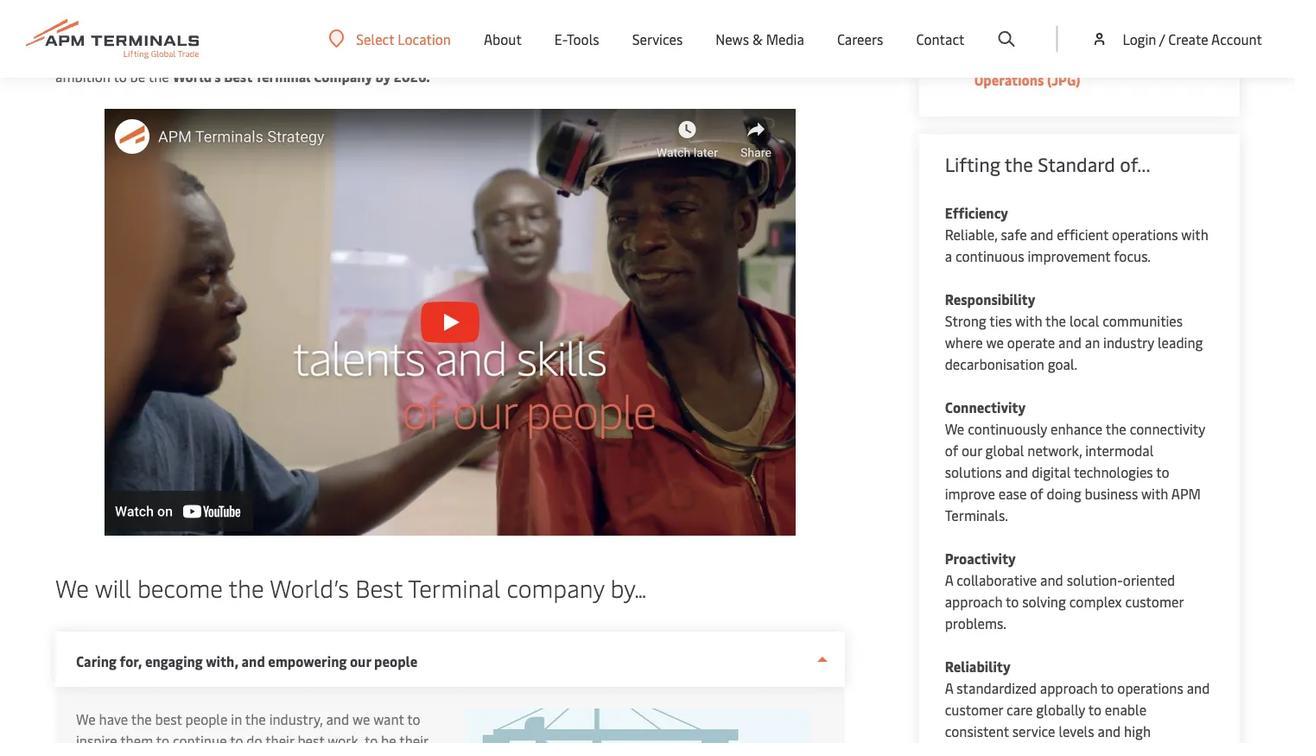 Task type: locate. For each thing, give the bounding box(es) containing it.
the down our
[[148, 67, 169, 86]]

a
[[945, 247, 953, 265]]

1 horizontal spatial terminal
[[408, 571, 501, 604]]

people down with,
[[185, 710, 228, 729]]

enhance
[[1051, 420, 1103, 438]]

leading
[[1158, 333, 1204, 352]]

0 vertical spatial we
[[987, 333, 1004, 352]]

and inside responsibility strong ties with the local communities where we operate and an industry leading decarbonisation goal.
[[1059, 333, 1082, 352]]

in inside - launched in 2022 - will continue to guide apm terminals towards achieving its ambition to be the
[[419, 45, 430, 64]]

in down caring for, engaging with, and empowering our people on the bottom left
[[231, 710, 242, 729]]

the inside connectivity we continuously enhance the connectivity of our global network, intermodal solutions and digital technologies to improve ease of doing business with apm terminals.
[[1106, 420, 1127, 438]]

1 horizontal spatial we
[[987, 333, 1004, 352]]

to right 'e-'
[[573, 24, 586, 42]]

1 horizontal spatial best
[[355, 571, 403, 604]]

1 a from the top
[[945, 571, 954, 590]]

problems.
[[945, 614, 1007, 633]]

continue down land on the top left of the page
[[503, 45, 557, 64]]

0 vertical spatial continue
[[503, 45, 557, 64]]

oriented
[[1124, 571, 1176, 590]]

2 horizontal spatial with
[[1182, 225, 1209, 244]]

1 vertical spatial we
[[353, 710, 370, 729]]

we
[[987, 333, 1004, 352], [353, 710, 370, 729]]

world's
[[270, 571, 349, 604]]

about button
[[484, 0, 522, 78]]

1 horizontal spatial people
[[374, 652, 418, 671]]

0 vertical spatial safe
[[744, 24, 770, 42]]

2 vertical spatial with
[[1142, 484, 1169, 503]]

account
[[1212, 29, 1263, 48]]

0 vertical spatial customer
[[1126, 593, 1184, 611]]

intermodal
[[1086, 441, 1154, 460]]

we up inspire
[[76, 710, 96, 729]]

we inside "we serve shipping line and landside customers, seamlessly integrating land and sea to ensure supply chains are safe and undisrupted. our"
[[55, 24, 75, 42]]

1 vertical spatial best
[[355, 571, 403, 604]]

continue inside - launched in 2022 - will continue to guide apm terminals towards achieving its ambition to be the
[[503, 45, 557, 64]]

apm
[[975, 19, 1005, 37], [614, 45, 643, 64], [1065, 49, 1095, 67], [1172, 484, 1201, 503]]

to down connectivity
[[1157, 463, 1170, 481]]

we up caring
[[55, 571, 89, 604]]

of up (jpg)
[[1048, 49, 1062, 67]]

safe up the continuous on the top
[[1001, 225, 1028, 244]]

1 vertical spatial customer
[[945, 701, 1004, 719]]

safe right are
[[744, 24, 770, 42]]

we for we serve shipping line and landside customers, seamlessly integrating land and sea to ensure supply chains are safe and undisrupted. our
[[55, 24, 75, 42]]

0 horizontal spatial people
[[185, 710, 228, 729]]

0 horizontal spatial continue
[[173, 732, 227, 743]]

we up decarbonisation on the right of the page
[[987, 333, 1004, 352]]

to up levels
[[1089, 701, 1102, 719]]

1 vertical spatial approach
[[1041, 679, 1098, 698]]

2 a from the top
[[945, 679, 954, 698]]

a down proactivity
[[945, 571, 954, 590]]

0 vertical spatial in
[[419, 45, 430, 64]]

location
[[398, 29, 451, 48]]

terminal up caring for, engaging with, and empowering our people "dropdown button"
[[408, 571, 501, 604]]

reliable,
[[945, 225, 998, 244]]

0 vertical spatial with
[[1182, 225, 1209, 244]]

responsibility strong ties with the local communities where we operate and an industry leading decarbonisation goal.
[[945, 290, 1204, 373]]

continue left 'do'
[[173, 732, 227, 743]]

lifting
[[945, 151, 1001, 177]]

a inside proactivity a collaborative and solution-oriented approach to solving complex customer problems.
[[945, 571, 954, 590]]

customer up consistent
[[945, 701, 1004, 719]]

0 vertical spatial be
[[130, 67, 145, 86]]

in left 2022
[[419, 45, 430, 64]]

caring for, engaging with, and empowering our people
[[76, 652, 418, 671]]

0 horizontal spatial be
[[130, 67, 145, 86]]

0 vertical spatial best
[[224, 67, 252, 86]]

1 vertical spatial of
[[945, 441, 959, 460]]

collaborative
[[957, 571, 1037, 590]]

-
[[350, 45, 356, 64], [469, 45, 475, 64]]

about
[[484, 30, 522, 48]]

1 horizontal spatial in
[[419, 45, 430, 64]]

with inside responsibility strong ties with the local communities where we operate and an industry leading decarbonisation goal.
[[1016, 312, 1043, 330]]

apm inside connectivity we continuously enhance the connectivity of our global network, intermodal solutions and digital technologies to improve ease of doing business with apm terminals.
[[1172, 484, 1201, 503]]

1 vertical spatial best
[[298, 732, 325, 743]]

world map of apm terminals' operations (jpg) link
[[945, 48, 1214, 91]]

will down land on the top left of the page
[[478, 45, 499, 64]]

apm up (jpg)
[[1065, 49, 1095, 67]]

contact button
[[917, 0, 965, 78]]

we down connectivity
[[945, 420, 965, 438]]

industry
[[1104, 333, 1155, 352]]

1 horizontal spatial best
[[298, 732, 325, 743]]

terminals.
[[945, 506, 1009, 525]]

0 vertical spatial terminal
[[255, 67, 311, 86]]

login / create account link
[[1091, 0, 1263, 78]]

- launched in 2022 - will continue to guide apm terminals towards achieving its ambition to be the
[[55, 45, 839, 86]]

1 horizontal spatial -
[[469, 45, 475, 64]]

empowering
[[268, 652, 347, 671]]

continue inside "we have the best people in the industry, and we want to inspire them to continue to do their best work, to be thei"
[[173, 732, 227, 743]]

launched
[[359, 45, 416, 64]]

- up company
[[350, 45, 356, 64]]

services
[[632, 30, 683, 48]]

enable
[[1105, 701, 1147, 719]]

them
[[120, 732, 153, 743]]

0 vertical spatial will
[[478, 45, 499, 64]]

we
[[55, 24, 75, 42], [945, 420, 965, 438], [55, 571, 89, 604], [76, 710, 96, 729]]

best
[[224, 67, 252, 86], [355, 571, 403, 604]]

world's best terminal company by 2026.
[[173, 67, 432, 86]]

the left world's
[[229, 571, 264, 604]]

communities
[[1103, 312, 1183, 330]]

our up 'solutions' at the right bottom
[[962, 441, 983, 460]]

0 horizontal spatial approach
[[945, 593, 1003, 611]]

decarbonisation
[[945, 355, 1045, 373]]

will left become
[[95, 571, 131, 604]]

people up the "want"
[[374, 652, 418, 671]]

1 vertical spatial be
[[381, 732, 397, 743]]

map
[[1017, 49, 1045, 67]]

0 horizontal spatial customer
[[945, 701, 1004, 719]]

want
[[374, 710, 404, 729]]

customer down "oriented"
[[1126, 593, 1184, 611]]

and inside "we have the best people in the industry, and we want to inspire them to continue to do their best work, to be thei"
[[326, 710, 349, 729]]

1 vertical spatial people
[[185, 710, 228, 729]]

be
[[130, 67, 145, 86], [381, 732, 397, 743]]

approach inside proactivity a collaborative and solution-oriented approach to solving complex customer problems.
[[945, 593, 1003, 611]]

0 horizontal spatial safe
[[744, 24, 770, 42]]

0 vertical spatial operations
[[1113, 225, 1179, 244]]

corporate
[[1073, 19, 1137, 37]]

operations inside reliability a standardized approach to operations and customer care globally to enable consistent service levels and hi
[[1118, 679, 1184, 698]]

0 vertical spatial our
[[962, 441, 983, 460]]

best down the better,
[[224, 67, 252, 86]]

will
[[478, 45, 499, 64], [95, 571, 131, 604]]

1 vertical spatial operations
[[1118, 679, 1184, 698]]

safer,
[[162, 45, 199, 64]]

best right world's
[[355, 571, 403, 604]]

guide
[[577, 45, 611, 64]]

with inside the efficiency reliable, safe and efficient operations with a continuous improvement focus.
[[1182, 225, 1209, 244]]

to down collaborative
[[1006, 593, 1019, 611]]

with,
[[206, 652, 239, 671]]

the up intermodal
[[1106, 420, 1127, 438]]

goal.
[[1048, 355, 1078, 373]]

continuous
[[956, 247, 1025, 265]]

we up 'work,'
[[353, 710, 370, 729]]

our right empowering
[[350, 652, 371, 671]]

operations up focus.
[[1113, 225, 1179, 244]]

and inside connectivity we continuously enhance the connectivity of our global network, intermodal solutions and digital technologies to improve ease of doing business with apm terminals.
[[1006, 463, 1029, 481]]

0 horizontal spatial of
[[945, 441, 959, 460]]

operations
[[975, 70, 1045, 89]]

where
[[945, 333, 983, 352]]

0 vertical spatial people
[[374, 652, 418, 671]]

apm up world
[[975, 19, 1005, 37]]

a inside reliability a standardized approach to operations and customer care globally to enable consistent service levels and hi
[[945, 679, 954, 698]]

0 horizontal spatial in
[[231, 710, 242, 729]]

e-tools button
[[555, 0, 600, 78]]

we for we have the best people in the industry, and we want to inspire them to continue to do their best work, to be thei
[[76, 710, 96, 729]]

apm down ensure
[[614, 45, 643, 64]]

standard
[[1038, 151, 1116, 177]]

customer inside reliability a standardized approach to operations and customer care globally to enable consistent service levels and hi
[[945, 701, 1004, 719]]

the
[[148, 67, 169, 86], [1005, 151, 1034, 177], [1046, 312, 1067, 330], [1106, 420, 1127, 438], [229, 571, 264, 604], [131, 710, 152, 729], [245, 710, 266, 729]]

our
[[137, 45, 159, 64]]

be inside "we have the best people in the industry, and we want to inspire them to continue to do their best work, to be thei"
[[381, 732, 397, 743]]

of up 'solutions' at the right bottom
[[945, 441, 959, 460]]

people inside "we have the best people in the industry, and we want to inspire them to continue to do their best work, to be thei"
[[185, 710, 228, 729]]

1 vertical spatial continue
[[173, 732, 227, 743]]

0 horizontal spatial our
[[350, 652, 371, 671]]

0 horizontal spatial best
[[224, 67, 252, 86]]

do
[[247, 732, 262, 743]]

1 horizontal spatial approach
[[1041, 679, 1098, 698]]

news & media
[[716, 30, 805, 48]]

contact
[[917, 30, 965, 48]]

serve
[[78, 24, 111, 42]]

for,
[[120, 652, 142, 671]]

approach up globally
[[1041, 679, 1098, 698]]

we left serve
[[55, 24, 75, 42]]

a
[[945, 571, 954, 590], [945, 679, 954, 698]]

0 vertical spatial approach
[[945, 593, 1003, 611]]

0 horizontal spatial we
[[353, 710, 370, 729]]

approach up the problems.
[[945, 593, 1003, 611]]

1 horizontal spatial be
[[381, 732, 397, 743]]

terminal down bigger
[[255, 67, 311, 86]]

approach
[[945, 593, 1003, 611], [1041, 679, 1098, 698]]

0 vertical spatial a
[[945, 571, 954, 590]]

terminals'
[[1098, 49, 1162, 67]]

2 horizontal spatial of
[[1048, 49, 1062, 67]]

and inside the efficiency reliable, safe and efficient operations with a continuous improvement focus.
[[1031, 225, 1054, 244]]

to right the "want"
[[407, 710, 420, 729]]

best right have
[[155, 710, 182, 729]]

digital
[[1032, 463, 1071, 481]]

1 horizontal spatial will
[[478, 45, 499, 64]]

efficiency
[[945, 204, 1009, 222]]

doing
[[1047, 484, 1082, 503]]

1 horizontal spatial of
[[1031, 484, 1044, 503]]

to up enable
[[1101, 679, 1115, 698]]

with
[[1182, 225, 1209, 244], [1016, 312, 1043, 330], [1142, 484, 1169, 503]]

their
[[265, 732, 294, 743]]

safer, better, bigger strategy
[[159, 45, 350, 64]]

best down industry,
[[298, 732, 325, 743]]

with inside connectivity we continuously enhance the connectivity of our global network, intermodal solutions and digital technologies to improve ease of doing business with apm terminals.
[[1142, 484, 1169, 503]]

bigger
[[249, 45, 290, 64]]

to right "them"
[[156, 732, 169, 743]]

1 horizontal spatial customer
[[1126, 593, 1184, 611]]

1 horizontal spatial safe
[[1001, 225, 1028, 244]]

to down undisrupted.
[[114, 67, 127, 86]]

operations up enable
[[1118, 679, 1184, 698]]

0 horizontal spatial with
[[1016, 312, 1043, 330]]

1 vertical spatial safe
[[1001, 225, 1028, 244]]

our
[[962, 441, 983, 460], [350, 652, 371, 671]]

terminal
[[255, 67, 311, 86], [408, 571, 501, 604]]

to inside "we serve shipping line and landside customers, seamlessly integrating land and sea to ensure supply chains are safe and undisrupted. our"
[[573, 24, 586, 42]]

operations inside the efficiency reliable, safe and efficient operations with a continuous improvement focus.
[[1113, 225, 1179, 244]]

and inside proactivity a collaborative and solution-oriented approach to solving complex customer problems.
[[1041, 571, 1064, 590]]

0 vertical spatial of
[[1048, 49, 1062, 67]]

0 vertical spatial best
[[155, 710, 182, 729]]

1 vertical spatial with
[[1016, 312, 1043, 330]]

the right lifting
[[1005, 151, 1034, 177]]

responsibility
[[945, 290, 1036, 309]]

1 horizontal spatial with
[[1142, 484, 1169, 503]]

1 vertical spatial our
[[350, 652, 371, 671]]

e-
[[555, 30, 567, 48]]

a down reliability
[[945, 679, 954, 698]]

we inside connectivity we continuously enhance the connectivity of our global network, intermodal solutions and digital technologies to improve ease of doing business with apm terminals.
[[945, 420, 965, 438]]

operations for to
[[1118, 679, 1184, 698]]

be down our
[[130, 67, 145, 86]]

the left local at the top right of the page
[[1046, 312, 1067, 330]]

0 horizontal spatial will
[[95, 571, 131, 604]]

1 vertical spatial in
[[231, 710, 242, 729]]

0 horizontal spatial -
[[350, 45, 356, 64]]

apm down connectivity
[[1172, 484, 1201, 503]]

1 - from the left
[[350, 45, 356, 64]]

of right the "ease"
[[1031, 484, 1044, 503]]

line
[[170, 24, 193, 42]]

be down the "want"
[[381, 732, 397, 743]]

towards
[[708, 45, 759, 64]]

terminals
[[1008, 19, 1070, 37]]

to inside connectivity we continuously enhance the connectivity of our global network, intermodal solutions and digital technologies to improve ease of doing business with apm terminals.
[[1157, 463, 1170, 481]]

1 horizontal spatial our
[[962, 441, 983, 460]]

1 vertical spatial a
[[945, 679, 954, 698]]

of
[[1048, 49, 1062, 67], [945, 441, 959, 460], [1031, 484, 1044, 503]]

1 horizontal spatial continue
[[503, 45, 557, 64]]

we inside "we have the best people in the industry, and we want to inspire them to continue to do their best work, to be thei"
[[76, 710, 96, 729]]

- right 2022
[[469, 45, 475, 64]]



Task type: describe. For each thing, give the bounding box(es) containing it.
sea
[[549, 24, 569, 42]]

apm inside world map of apm terminals' operations (jpg)
[[1065, 49, 1095, 67]]

apm inside - launched in 2022 - will continue to guide apm terminals towards achieving its ambition to be the
[[614, 45, 643, 64]]

ensure
[[589, 24, 631, 42]]

safe inside "we serve shipping line and landside customers, seamlessly integrating land and sea to ensure supply chains are safe and undisrupted. our"
[[744, 24, 770, 42]]

we inside responsibility strong ties with the local communities where we operate and an industry leading decarbonisation goal.
[[987, 333, 1004, 352]]

people image
[[465, 709, 811, 743]]

a for standardized
[[945, 679, 954, 698]]

our inside connectivity we continuously enhance the connectivity of our global network, intermodal solutions and digital technologies to improve ease of doing business with apm terminals.
[[962, 441, 983, 460]]

apm terminals corporate factsheet
[[975, 19, 1203, 37]]

proactivity
[[945, 549, 1016, 568]]

apm inside apm terminals corporate factsheet link
[[975, 19, 1005, 37]]

services button
[[632, 0, 683, 78]]

we have the best people in the industry, and we want to inspire them to continue to do their best work, to be thei
[[76, 710, 428, 743]]

better,
[[202, 45, 246, 64]]

engaging
[[145, 652, 203, 671]]

the up 'do'
[[245, 710, 266, 729]]

local
[[1070, 312, 1100, 330]]

to down sea
[[560, 45, 573, 64]]

consistent
[[945, 722, 1009, 741]]

standardized
[[957, 679, 1037, 698]]

login
[[1123, 29, 1157, 48]]

proactivity a collaborative and solution-oriented approach to solving complex customer problems.
[[945, 549, 1184, 633]]

we inside "we have the best people in the industry, and we want to inspire them to continue to do their best work, to be thei"
[[353, 710, 370, 729]]

and inside "dropdown button"
[[242, 652, 265, 671]]

careers
[[837, 30, 884, 48]]

ties
[[990, 312, 1013, 330]]

we for we will become the world's best terminal company by…
[[55, 571, 89, 604]]

people inside "dropdown button"
[[374, 652, 418, 671]]

login / create account
[[1123, 29, 1263, 48]]

become
[[137, 571, 223, 604]]

a for collaborative
[[945, 571, 954, 590]]

business
[[1085, 484, 1139, 503]]

have
[[99, 710, 128, 729]]

focus.
[[1114, 247, 1151, 265]]

global
[[986, 441, 1025, 460]]

the inside - launched in 2022 - will continue to guide apm terminals towards achieving its ambition to be the
[[148, 67, 169, 86]]

landside
[[223, 24, 275, 42]]

1 vertical spatial terminal
[[408, 571, 501, 604]]

shipping
[[115, 24, 167, 42]]

solutions
[[945, 463, 1002, 481]]

its
[[823, 45, 839, 64]]

efficient
[[1057, 225, 1109, 244]]

seamlessly
[[350, 24, 417, 42]]

caring
[[76, 652, 117, 671]]

to inside proactivity a collaborative and solution-oriented approach to solving complex customer problems.
[[1006, 593, 1019, 611]]

news & media button
[[716, 0, 805, 78]]

our inside "dropdown button"
[[350, 652, 371, 671]]

service
[[1013, 722, 1056, 741]]

chains
[[678, 24, 718, 42]]

to left 'do'
[[230, 732, 243, 743]]

connectivity we continuously enhance the connectivity of our global network, intermodal solutions and digital technologies to improve ease of doing business with apm terminals.
[[945, 398, 1206, 525]]

create
[[1169, 29, 1209, 48]]

2022
[[434, 45, 466, 64]]

complex
[[1070, 593, 1122, 611]]

undisrupted.
[[55, 45, 133, 64]]

solution-
[[1067, 571, 1124, 590]]

0 horizontal spatial terminal
[[255, 67, 311, 86]]

2 - from the left
[[469, 45, 475, 64]]

company
[[314, 67, 372, 86]]

select
[[356, 29, 394, 48]]

levels
[[1059, 722, 1095, 741]]

achieving
[[762, 45, 820, 64]]

select location button
[[329, 29, 451, 48]]

2026.
[[394, 67, 430, 86]]

efficiency reliable, safe and efficient operations with a continuous improvement focus.
[[945, 204, 1209, 265]]

lifting the standard of...
[[945, 151, 1151, 177]]

we serve shipping line and landside customers, seamlessly integrating land and sea to ensure supply chains are safe and undisrupted. our
[[55, 24, 797, 64]]

world's
[[173, 67, 221, 86]]

supply
[[634, 24, 675, 42]]

improvement
[[1028, 247, 1111, 265]]

inspire
[[76, 732, 117, 743]]

reliability a standardized approach to operations and customer care globally to enable consistent service levels and hi
[[945, 657, 1211, 743]]

reliability
[[945, 657, 1011, 676]]

world map of apm terminals' operations (jpg)
[[975, 49, 1162, 89]]

world
[[975, 49, 1014, 67]]

safe inside the efficiency reliable, safe and efficient operations with a continuous improvement focus.
[[1001, 225, 1028, 244]]

the inside responsibility strong ties with the local communities where we operate and an industry leading decarbonisation goal.
[[1046, 312, 1067, 330]]

(jpg)
[[1048, 70, 1081, 89]]

solving
[[1023, 593, 1067, 611]]

of...
[[1121, 151, 1151, 177]]

strong
[[945, 312, 987, 330]]

operations for focus.
[[1113, 225, 1179, 244]]

will inside - launched in 2022 - will continue to guide apm terminals towards achieving its ambition to be the
[[478, 45, 499, 64]]

work,
[[328, 732, 362, 743]]

land
[[492, 24, 519, 42]]

ease
[[999, 484, 1027, 503]]

care
[[1007, 701, 1033, 719]]

ambition
[[55, 67, 110, 86]]

by
[[376, 67, 391, 86]]

continuously
[[968, 420, 1048, 438]]

by…
[[611, 571, 647, 604]]

strategy
[[293, 45, 347, 64]]

1 vertical spatial will
[[95, 571, 131, 604]]

approach inside reliability a standardized approach to operations and customer care globally to enable consistent service levels and hi
[[1041, 679, 1098, 698]]

terminals
[[646, 45, 705, 64]]

network,
[[1028, 441, 1083, 460]]

the up "them"
[[131, 710, 152, 729]]

of inside world map of apm terminals' operations (jpg)
[[1048, 49, 1062, 67]]

in inside "we have the best people in the industry, and we want to inspire them to continue to do their best work, to be thei"
[[231, 710, 242, 729]]

0 horizontal spatial best
[[155, 710, 182, 729]]

caring for, engaging with, and empowering our people button
[[55, 632, 845, 687]]

are
[[721, 24, 741, 42]]

technologies
[[1074, 463, 1154, 481]]

be inside - launched in 2022 - will continue to guide apm terminals towards achieving its ambition to be the
[[130, 67, 145, 86]]

2 vertical spatial of
[[1031, 484, 1044, 503]]

customer inside proactivity a collaborative and solution-oriented approach to solving complex customer problems.
[[1126, 593, 1184, 611]]

to down the "want"
[[365, 732, 378, 743]]

customers,
[[278, 24, 346, 42]]



Task type: vqa. For each thing, say whether or not it's contained in the screenshot.
CLOSE ALERT "image"
no



